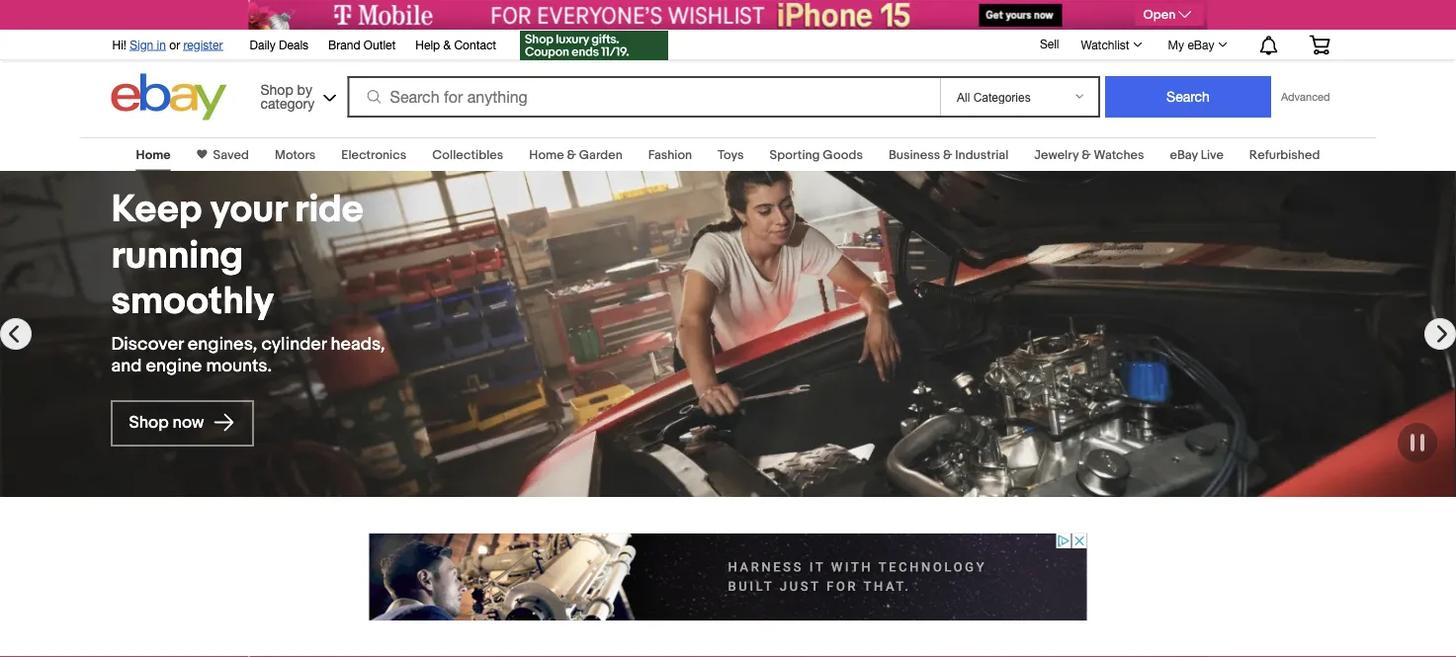 Task type: describe. For each thing, give the bounding box(es) containing it.
sporting
[[770, 147, 820, 163]]

open button
[[1135, 4, 1204, 26]]

fashion
[[648, 147, 692, 163]]

collectibles
[[432, 147, 503, 163]]

hi!
[[112, 38, 126, 51]]

engine
[[146, 355, 202, 377]]

ebay inside keep your ride running smoothly main content
[[1170, 147, 1198, 163]]

help
[[416, 38, 440, 51]]

brand outlet link
[[328, 35, 396, 56]]

get the coupon image
[[520, 31, 668, 60]]

outlet
[[364, 38, 396, 51]]

shop by category banner
[[101, 25, 1345, 126]]

fashion link
[[648, 147, 692, 163]]

goods
[[823, 147, 863, 163]]

my ebay
[[1168, 38, 1214, 51]]

your shopping cart image
[[1308, 35, 1331, 55]]

advanced
[[1281, 90, 1330, 103]]

toys
[[718, 147, 744, 163]]

garden
[[579, 147, 622, 163]]

running
[[111, 233, 243, 279]]

advertisement region inside keep your ride running smoothly main content
[[368, 533, 1088, 622]]

register link
[[183, 38, 223, 51]]

live
[[1201, 147, 1224, 163]]

daily deals
[[250, 38, 309, 51]]

heads,
[[331, 334, 385, 355]]

business
[[889, 147, 940, 163]]

home for home
[[136, 147, 171, 163]]

business & industrial link
[[889, 147, 1009, 163]]

account navigation
[[101, 25, 1345, 63]]

cylinder
[[261, 334, 327, 355]]

jewelry & watches link
[[1034, 147, 1144, 163]]

by
[[297, 81, 312, 97]]

collectibles link
[[432, 147, 503, 163]]

saved
[[213, 147, 249, 163]]

brand outlet
[[328, 38, 396, 51]]

home & garden link
[[529, 147, 622, 163]]

home for home & garden
[[529, 147, 564, 163]]

contact
[[454, 38, 496, 51]]

engines,
[[187, 334, 257, 355]]

ebay inside my ebay "link"
[[1188, 38, 1214, 51]]

0 vertical spatial advertisement region
[[249, 0, 1208, 30]]

daily
[[250, 38, 276, 51]]

now
[[173, 413, 204, 433]]

advanced link
[[1271, 77, 1340, 117]]

electronics
[[341, 147, 406, 163]]

jewelry
[[1034, 147, 1079, 163]]

brand
[[328, 38, 360, 51]]

discover
[[111, 334, 183, 355]]

toys link
[[718, 147, 744, 163]]

watchlist link
[[1070, 33, 1151, 56]]

shop now
[[129, 413, 208, 433]]

watchlist
[[1081, 38, 1130, 51]]

sell
[[1040, 37, 1059, 51]]

or
[[169, 38, 180, 51]]

register
[[183, 38, 223, 51]]

industrial
[[955, 147, 1009, 163]]

your
[[210, 187, 286, 233]]

smoothly
[[111, 279, 274, 325]]

help & contact
[[416, 38, 496, 51]]



Task type: locate. For each thing, give the bounding box(es) containing it.
shop by category
[[261, 81, 315, 111]]

ebay
[[1188, 38, 1214, 51], [1170, 147, 1198, 163]]

2 home from the left
[[529, 147, 564, 163]]

ebay live link
[[1170, 147, 1224, 163]]

mounts.
[[206, 355, 272, 377]]

1 home from the left
[[136, 147, 171, 163]]

sporting goods link
[[770, 147, 863, 163]]

1 horizontal spatial home
[[529, 147, 564, 163]]

hi! sign in or register
[[112, 38, 223, 51]]

sign in link
[[130, 38, 166, 51]]

open
[[1143, 7, 1176, 22]]

0 vertical spatial ebay
[[1188, 38, 1214, 51]]

ebay live
[[1170, 147, 1224, 163]]

advertisement region
[[249, 0, 1208, 30], [368, 533, 1088, 622]]

home
[[136, 147, 171, 163], [529, 147, 564, 163]]

sporting goods
[[770, 147, 863, 163]]

None submit
[[1105, 76, 1271, 118]]

my
[[1168, 38, 1184, 51]]

in
[[157, 38, 166, 51]]

home up keep
[[136, 147, 171, 163]]

refurbished link
[[1249, 147, 1320, 163]]

home left garden
[[529, 147, 564, 163]]

ride
[[295, 187, 363, 233]]

help & contact link
[[416, 35, 496, 56]]

and
[[111, 355, 142, 377]]

shop by category button
[[252, 74, 341, 116]]

0 horizontal spatial shop
[[129, 413, 169, 433]]

& for business
[[943, 147, 952, 163]]

saved link
[[207, 147, 249, 163]]

home & garden
[[529, 147, 622, 163]]

watches
[[1094, 147, 1144, 163]]

0 horizontal spatial home
[[136, 147, 171, 163]]

keep your ride running smoothly discover engines, cylinder heads, and engine mounts.
[[111, 187, 385, 377]]

& right help
[[443, 38, 451, 51]]

1 horizontal spatial shop
[[261, 81, 293, 97]]

my ebay link
[[1157, 33, 1236, 56]]

& for jewelry
[[1082, 147, 1091, 163]]

& inside account navigation
[[443, 38, 451, 51]]

1 vertical spatial ebay
[[1170, 147, 1198, 163]]

sell link
[[1031, 37, 1068, 51]]

sign
[[130, 38, 153, 51]]

electronics link
[[341, 147, 406, 163]]

shop left by
[[261, 81, 293, 97]]

shop left the now
[[129, 413, 169, 433]]

& left garden
[[567, 147, 576, 163]]

jewelry & watches
[[1034, 147, 1144, 163]]

category
[[261, 95, 315, 111]]

none submit inside shop by category banner
[[1105, 76, 1271, 118]]

shop inside keep your ride running smoothly main content
[[129, 413, 169, 433]]

shop
[[261, 81, 293, 97], [129, 413, 169, 433]]

motors link
[[275, 147, 316, 163]]

deals
[[279, 38, 309, 51]]

& right business
[[943, 147, 952, 163]]

&
[[443, 38, 451, 51], [567, 147, 576, 163], [943, 147, 952, 163], [1082, 147, 1091, 163]]

1 vertical spatial shop
[[129, 413, 169, 433]]

business & industrial
[[889, 147, 1009, 163]]

0 vertical spatial shop
[[261, 81, 293, 97]]

motors
[[275, 147, 316, 163]]

& right jewelry
[[1082, 147, 1091, 163]]

keep
[[111, 187, 202, 233]]

& for home
[[567, 147, 576, 163]]

daily deals link
[[250, 35, 309, 56]]

ebay right my
[[1188, 38, 1214, 51]]

ebay left live
[[1170, 147, 1198, 163]]

shop for shop now
[[129, 413, 169, 433]]

keep your ride running smoothly main content
[[0, 126, 1456, 657]]

refurbished
[[1249, 147, 1320, 163]]

Search for anything text field
[[350, 78, 936, 116]]

& for help
[[443, 38, 451, 51]]

shop inside shop by category
[[261, 81, 293, 97]]

1 vertical spatial advertisement region
[[368, 533, 1088, 622]]

shop for shop by category
[[261, 81, 293, 97]]



Task type: vqa. For each thing, say whether or not it's contained in the screenshot.
EBAY to the top
yes



